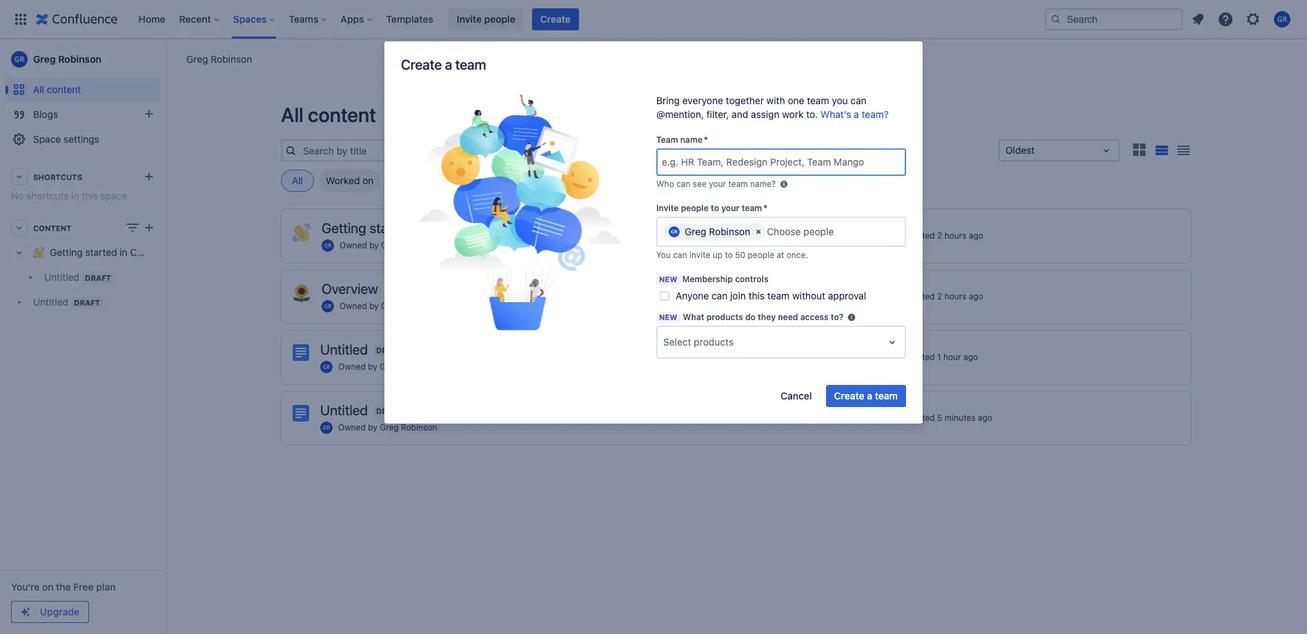 Task type: vqa. For each thing, say whether or not it's contained in the screenshot.
add shortcut image
no



Task type: describe. For each thing, give the bounding box(es) containing it.
Choose people text field
[[767, 225, 852, 239]]

worked on button
[[320, 170, 380, 192]]

updated 5 minutes ago
[[902, 413, 993, 423]]

1 horizontal spatial getting started in confluence
[[322, 220, 499, 236]]

create a team element
[[402, 94, 639, 334]]

space settings link
[[6, 127, 160, 152]]

new for new membership controls anyone can join this team without approval
[[659, 275, 678, 284]]

what's a team? link
[[821, 108, 889, 120]]

the
[[56, 581, 71, 593]]

to.
[[807, 108, 818, 120]]

no shortcuts in this space
[[11, 190, 127, 202]]

this inside new membership controls anyone can join this team without approval
[[749, 290, 765, 302]]

oldest
[[1006, 144, 1035, 156]]

draft link for getting started in confluence tree item
[[6, 265, 160, 290]]

Search by title field
[[299, 141, 435, 160]]

you can invite up to 50 people       at once.
[[657, 250, 809, 260]]

1 horizontal spatial robinson
[[211, 53, 252, 65]]

space element
[[0, 39, 181, 635]]

space
[[33, 133, 61, 145]]

need
[[778, 312, 799, 322]]

shortcuts
[[33, 172, 82, 181]]

up
[[713, 250, 723, 260]]

membership
[[683, 274, 733, 284]]

people for invite people to your team *
[[681, 203, 709, 213]]

see
[[693, 179, 707, 189]]

bring everyone together with one team you can @mention, filter, and assign work to.
[[657, 95, 867, 120]]

who
[[657, 179, 674, 189]]

approval
[[829, 290, 867, 302]]

1 vertical spatial to
[[725, 250, 733, 260]]

spaces button
[[229, 8, 281, 30]]

create a team button
[[826, 385, 907, 407]]

minutes
[[945, 413, 976, 423]]

can inside bring everyone together with one team you can @mention, filter, and assign work to.
[[851, 95, 867, 106]]

1 vertical spatial all
[[281, 103, 304, 126]]

overview
[[322, 281, 378, 297]]

1 horizontal spatial greg robinson link
[[186, 52, 252, 66]]

0 vertical spatial create a team
[[401, 57, 486, 73]]

to?
[[831, 312, 844, 322]]

team up clear image
[[742, 203, 763, 213]]

getting started in confluence link
[[6, 240, 181, 265]]

getting started in confluence inside tree item
[[50, 247, 181, 259]]

do
[[746, 312, 756, 322]]

plan
[[96, 581, 116, 593]]

space
[[101, 190, 127, 202]]

templates
[[386, 13, 434, 25]]

1 horizontal spatial confluence
[[430, 220, 499, 236]]

you
[[657, 250, 671, 260]]

everyone
[[683, 95, 724, 106]]

1 horizontal spatial started
[[370, 220, 413, 236]]

create a page image
[[141, 220, 157, 236]]

premium image
[[20, 607, 31, 618]]

a inside button
[[868, 390, 873, 402]]

team name *
[[657, 135, 708, 145]]

worked on
[[326, 175, 374, 186]]

apps button
[[337, 8, 378, 30]]

space settings
[[33, 133, 99, 145]]

cancel button
[[773, 385, 821, 407]]

your for to
[[722, 203, 740, 213]]

upgrade
[[40, 606, 79, 618]]

hours for getting started in confluence
[[945, 231, 967, 241]]

2 for overview
[[938, 291, 943, 302]]

home link
[[134, 8, 170, 30]]

content inside space element
[[47, 84, 81, 95]]

one
[[788, 95, 805, 106]]

cancel
[[781, 390, 812, 402]]

invite
[[690, 250, 711, 260]]

draft for draft link in getting started in confluence tree item
[[85, 273, 111, 282]]

at
[[777, 250, 785, 260]]

anyone
[[676, 290, 709, 302]]

1 vertical spatial *
[[764, 203, 768, 213]]

on for you're
[[42, 581, 54, 593]]

and
[[732, 108, 749, 120]]

untitled for updated 5 minutes ago
[[320, 403, 368, 418]]

what
[[683, 312, 705, 322]]

list image
[[1156, 146, 1169, 156]]

assign
[[751, 108, 780, 120]]

open image
[[885, 334, 901, 351]]

products for what
[[707, 312, 744, 322]]

compact list image
[[1176, 142, 1193, 159]]

@mention,
[[657, 108, 704, 120]]

name
[[681, 135, 703, 145]]

what's
[[821, 108, 852, 120]]

you're on the free plan
[[11, 581, 116, 593]]

1 horizontal spatial greg robinson
[[186, 53, 252, 65]]

apps
[[341, 13, 364, 25]]

banner containing home
[[0, 0, 1308, 39]]

2 horizontal spatial greg robinson
[[685, 226, 751, 238]]

bring
[[657, 95, 680, 106]]

1 updated from the top
[[902, 231, 935, 241]]

draft for updated 1 hour ago
[[376, 346, 403, 355]]

what's a team?
[[821, 108, 889, 120]]

3 updated from the top
[[902, 352, 935, 363]]

invite for invite people
[[457, 13, 482, 25]]

all content link
[[6, 77, 160, 102]]

join
[[731, 290, 746, 302]]

settings
[[64, 133, 99, 145]]

50
[[736, 250, 746, 260]]

filter,
[[707, 108, 729, 120]]

updated 1 hour ago
[[902, 352, 979, 363]]

getting inside 'getting started in confluence' link
[[50, 247, 83, 259]]

all inside space element
[[33, 84, 44, 95]]

your for see
[[709, 179, 727, 189]]

you
[[832, 95, 848, 106]]

confluence inside tree item
[[130, 247, 181, 259]]

select products
[[664, 336, 734, 348]]

search image
[[1051, 13, 1062, 25]]

can right "you"
[[673, 250, 688, 260]]

5
[[938, 413, 943, 423]]

team down the invite people button
[[455, 57, 486, 73]]

1 vertical spatial all content
[[281, 103, 376, 126]]

new for new
[[659, 313, 678, 322]]

invite people button
[[449, 8, 524, 30]]

team?
[[862, 108, 889, 120]]

Search field
[[1045, 8, 1184, 30]]

draft link for getting started in confluence "tree"
[[6, 290, 160, 315]]

draft for draft link for getting started in confluence "tree"
[[74, 298, 100, 307]]

4 updated from the top
[[902, 413, 935, 423]]

what products do they need access to?
[[683, 312, 844, 322]]



Task type: locate. For each thing, give the bounding box(es) containing it.
all content up search by title field
[[281, 103, 376, 126]]

shortcuts
[[26, 190, 69, 202]]

new inside new membership controls anyone can join this team without approval
[[659, 275, 678, 284]]

1 vertical spatial page image
[[293, 405, 309, 422]]

products for select
[[694, 336, 734, 348]]

on inside space element
[[42, 581, 54, 593]]

0 vertical spatial in
[[71, 190, 79, 202]]

1 horizontal spatial in
[[120, 247, 128, 259]]

robinson up all content link
[[58, 53, 102, 65]]

draft for updated 5 minutes ago
[[376, 407, 403, 416]]

0 vertical spatial products
[[707, 312, 744, 322]]

2 horizontal spatial greg
[[685, 226, 707, 238]]

create a team image
[[417, 94, 624, 331]]

page image for updated 5 minutes ago
[[293, 405, 309, 422]]

all up all button
[[281, 103, 304, 126]]

2 draft from the top
[[376, 407, 403, 416]]

new membership controls anyone can join this team without approval
[[659, 274, 867, 302]]

draft link down content dropdown button
[[6, 265, 160, 290]]

invite people to your team *
[[657, 203, 768, 213]]

1 vertical spatial getting started in confluence
[[50, 247, 181, 259]]

shortcuts button
[[6, 164, 160, 189]]

can
[[851, 95, 867, 106], [677, 179, 691, 189], [673, 250, 688, 260], [712, 290, 728, 302]]

2 page image from the top
[[293, 405, 309, 422]]

1 vertical spatial updated 2 hours ago
[[902, 291, 984, 302]]

getting down content
[[50, 247, 83, 259]]

0 vertical spatial untitled
[[320, 342, 368, 358]]

1 horizontal spatial to
[[725, 250, 733, 260]]

0 horizontal spatial content
[[47, 84, 81, 95]]

people inside button
[[485, 13, 516, 25]]

updated 2 hours ago for overview
[[902, 291, 984, 302]]

0 vertical spatial started
[[370, 220, 413, 236]]

draft down 'getting started in confluence' link
[[85, 273, 111, 282]]

0 vertical spatial content
[[47, 84, 81, 95]]

invite right templates
[[457, 13, 482, 25]]

2 updated 2 hours ago from the top
[[902, 291, 984, 302]]

clear image
[[754, 226, 765, 238]]

0 vertical spatial to
[[711, 203, 720, 213]]

in inside 'getting started in confluence' link
[[120, 247, 128, 259]]

1 vertical spatial started
[[85, 247, 117, 259]]

together
[[726, 95, 764, 106]]

2 horizontal spatial people
[[748, 250, 775, 260]]

2 vertical spatial in
[[120, 247, 128, 259]]

can left join
[[712, 290, 728, 302]]

0 horizontal spatial on
[[42, 581, 54, 593]]

1 2 from the top
[[938, 231, 943, 241]]

your down the who can see your team name?
[[722, 203, 740, 213]]

2 horizontal spatial in
[[416, 220, 427, 236]]

home
[[138, 13, 165, 25]]

new
[[659, 275, 678, 284], [659, 313, 678, 322]]

team left "name?"
[[729, 179, 748, 189]]

can left 'see'
[[677, 179, 691, 189]]

can inside new membership controls anyone can join this team without approval
[[712, 290, 728, 302]]

select
[[664, 336, 692, 348]]

* down "name?"
[[764, 203, 768, 213]]

new left 'what'
[[659, 313, 678, 322]]

draft
[[376, 346, 403, 355], [376, 407, 403, 416]]

0 horizontal spatial confluence
[[130, 247, 181, 259]]

all
[[33, 84, 44, 95], [281, 103, 304, 126], [292, 175, 303, 186]]

content
[[47, 84, 81, 95], [308, 103, 376, 126]]

all content up blogs at the top left
[[33, 84, 81, 95]]

blogs
[[33, 108, 58, 120]]

1 hours from the top
[[945, 231, 967, 241]]

getting started in confluence tree item
[[6, 240, 181, 290]]

2 updated from the top
[[902, 291, 935, 302]]

your right 'see'
[[709, 179, 727, 189]]

without
[[793, 290, 826, 302]]

team inside new membership controls anyone can join this team without approval
[[768, 290, 790, 302]]

who can see your team name?
[[657, 179, 776, 189]]

spaces
[[233, 13, 267, 25]]

1 vertical spatial in
[[416, 220, 427, 236]]

0 horizontal spatial greg robinson
[[33, 53, 102, 65]]

all content inside space element
[[33, 84, 81, 95]]

with
[[767, 95, 786, 106]]

2 horizontal spatial create
[[835, 390, 865, 402]]

upgrade button
[[12, 602, 88, 623]]

to down the who can see your team name?
[[711, 203, 720, 213]]

create inside create a team button
[[835, 390, 865, 402]]

1 vertical spatial this
[[749, 290, 765, 302]]

blogs link
[[6, 102, 160, 127]]

1 horizontal spatial people
[[681, 203, 709, 213]]

1 horizontal spatial a
[[854, 108, 860, 120]]

1 vertical spatial 2
[[938, 291, 943, 302]]

worked
[[326, 175, 360, 186]]

draft
[[85, 273, 111, 282], [74, 298, 100, 307]]

once.
[[787, 250, 809, 260]]

invite for invite people to your team *
[[657, 203, 679, 213]]

templates link
[[382, 8, 438, 30]]

page image
[[293, 345, 309, 361], [293, 405, 309, 422]]

1 vertical spatial new
[[659, 313, 678, 322]]

settings icon image
[[1246, 11, 1262, 27]]

1 horizontal spatial content
[[308, 103, 376, 126]]

create a team down templates link
[[401, 57, 486, 73]]

1 vertical spatial getting
[[50, 247, 83, 259]]

1 new from the top
[[659, 275, 678, 284]]

products down join
[[707, 312, 744, 322]]

1 vertical spatial create
[[401, 57, 442, 73]]

1 horizontal spatial all content
[[281, 103, 376, 126]]

0 horizontal spatial create a team
[[401, 57, 486, 73]]

1 horizontal spatial create a team
[[835, 390, 898, 402]]

updated 2 hours ago for getting started in confluence
[[902, 231, 984, 241]]

0 vertical spatial all content
[[33, 84, 81, 95]]

content up blogs at the top left
[[47, 84, 81, 95]]

2 vertical spatial a
[[868, 390, 873, 402]]

0 vertical spatial people
[[485, 13, 516, 25]]

0 horizontal spatial create
[[401, 57, 442, 73]]

robinson inside space element
[[58, 53, 102, 65]]

0 horizontal spatial greg
[[33, 53, 56, 65]]

0 horizontal spatial greg robinson link
[[6, 46, 160, 73]]

team
[[455, 57, 486, 73], [807, 95, 830, 106], [729, 179, 748, 189], [742, 203, 763, 213], [768, 290, 790, 302], [875, 390, 898, 402]]

1 horizontal spatial greg
[[186, 53, 208, 65]]

1 untitled from the top
[[320, 342, 368, 358]]

:wave: image
[[293, 224, 311, 242], [293, 224, 311, 242]]

1 vertical spatial confluence
[[130, 247, 181, 259]]

all button
[[281, 170, 314, 192]]

1 vertical spatial on
[[42, 581, 54, 593]]

ago
[[969, 231, 984, 241], [969, 291, 984, 302], [964, 352, 979, 363], [979, 413, 993, 423]]

all content
[[33, 84, 81, 95], [281, 103, 376, 126]]

your
[[709, 179, 727, 189], [722, 203, 740, 213]]

draft down getting started in confluence tree item
[[74, 298, 100, 307]]

by
[[370, 241, 379, 251], [370, 301, 379, 312], [368, 362, 378, 372], [368, 423, 378, 433]]

2
[[938, 231, 943, 241], [938, 291, 943, 302]]

your team name is visible to anyone in your organisation. it may be visible on work shared outside your organisation. image
[[779, 179, 790, 190]]

on for worked
[[363, 175, 374, 186]]

this down controls
[[749, 290, 765, 302]]

invite inside button
[[457, 13, 482, 25]]

free
[[73, 581, 94, 593]]

owned by
[[340, 241, 381, 251], [340, 301, 381, 312], [338, 362, 380, 372], [338, 423, 380, 433]]

team down open icon on the right of page
[[875, 390, 898, 402]]

content button
[[6, 215, 160, 240]]

1 horizontal spatial invite
[[657, 203, 679, 213]]

1 page image from the top
[[293, 345, 309, 361]]

0 vertical spatial this
[[82, 190, 98, 202]]

1 vertical spatial people
[[681, 203, 709, 213]]

2 horizontal spatial a
[[868, 390, 873, 402]]

greg robinson link up all content link
[[6, 46, 160, 73]]

0 vertical spatial updated 2 hours ago
[[902, 231, 984, 241]]

0 horizontal spatial people
[[485, 13, 516, 25]]

draft link inside getting started in confluence tree item
[[6, 265, 160, 290]]

0 vertical spatial create
[[541, 13, 571, 25]]

content
[[33, 223, 71, 232]]

a
[[445, 57, 452, 73], [854, 108, 860, 120], [868, 390, 873, 402]]

* right "name"
[[704, 135, 708, 145]]

getting started in confluence tree
[[6, 240, 181, 315]]

name?
[[751, 179, 776, 189]]

0 horizontal spatial a
[[445, 57, 452, 73]]

people down 'see'
[[681, 203, 709, 213]]

on
[[363, 175, 374, 186], [42, 581, 54, 593]]

banner
[[0, 0, 1308, 39]]

0 horizontal spatial getting started in confluence
[[50, 247, 181, 259]]

0 vertical spatial getting
[[322, 220, 366, 236]]

people left at
[[748, 250, 775, 260]]

2 2 from the top
[[938, 291, 943, 302]]

greg robinson image
[[669, 226, 680, 238]]

started down content dropdown button
[[85, 247, 117, 259]]

greg
[[186, 53, 208, 65], [33, 53, 56, 65], [685, 226, 707, 238]]

2 vertical spatial all
[[292, 175, 303, 186]]

invite people
[[457, 13, 516, 25]]

hour
[[944, 352, 962, 363]]

1 vertical spatial your
[[722, 203, 740, 213]]

robinson up the you can invite up to 50 people       at once.
[[709, 226, 751, 238]]

0 horizontal spatial started
[[85, 247, 117, 259]]

0 vertical spatial your
[[709, 179, 727, 189]]

draft link down 'getting started in confluence' link
[[6, 290, 160, 315]]

1 updated 2 hours ago from the top
[[902, 231, 984, 241]]

*
[[704, 135, 708, 145], [764, 203, 768, 213]]

started
[[370, 220, 413, 236], [85, 247, 117, 259]]

2 untitled from the top
[[320, 403, 368, 418]]

0 horizontal spatial all content
[[33, 84, 81, 95]]

0 vertical spatial getting started in confluence
[[322, 220, 499, 236]]

hours
[[945, 231, 967, 241], [945, 291, 967, 302]]

greg robinson down spaces
[[186, 53, 252, 65]]

:sunflower: image
[[293, 284, 311, 302], [293, 284, 311, 302]]

in
[[71, 190, 79, 202], [416, 220, 427, 236], [120, 247, 128, 259]]

1 draft link from the top
[[6, 265, 160, 290]]

0 vertical spatial draft
[[85, 273, 111, 282]]

confluence
[[430, 220, 499, 236], [130, 247, 181, 259]]

1 horizontal spatial getting
[[322, 220, 366, 236]]

to right up
[[725, 250, 733, 260]]

confluence image
[[36, 11, 118, 27], [36, 11, 118, 27]]

access
[[801, 312, 829, 322]]

started down worked on button
[[370, 220, 413, 236]]

getting
[[322, 220, 366, 236], [50, 247, 83, 259]]

getting down worked on button
[[322, 220, 366, 236]]

on inside button
[[363, 175, 374, 186]]

content up search by title field
[[308, 103, 376, 126]]

1 horizontal spatial this
[[749, 290, 765, 302]]

on right worked
[[363, 175, 374, 186]]

invite down who
[[657, 203, 679, 213]]

0 vertical spatial hours
[[945, 231, 967, 241]]

work
[[783, 108, 804, 120]]

create link
[[532, 8, 579, 30]]

create a team down open icon on the right of page
[[835, 390, 898, 402]]

0 vertical spatial 2
[[938, 231, 943, 241]]

0 vertical spatial new
[[659, 275, 678, 284]]

1 vertical spatial draft
[[376, 407, 403, 416]]

1 draft from the top
[[376, 346, 403, 355]]

greg robinson inside space element
[[33, 53, 102, 65]]

1 vertical spatial invite
[[657, 203, 679, 213]]

2 draft link from the top
[[6, 290, 160, 315]]

team up to. on the right of the page
[[807, 95, 830, 106]]

no
[[11, 190, 24, 202]]

1 vertical spatial create a team
[[835, 390, 898, 402]]

team up the need
[[768, 290, 790, 302]]

0 vertical spatial draft
[[376, 346, 403, 355]]

all inside button
[[292, 175, 303, 186]]

people left 'create' link
[[485, 13, 516, 25]]

0 horizontal spatial *
[[704, 135, 708, 145]]

on left the the
[[42, 581, 54, 593]]

0 horizontal spatial invite
[[457, 13, 482, 25]]

robinson down spaces
[[211, 53, 252, 65]]

e.g. HR Team, Redesign Project, Team Mango field
[[658, 150, 905, 175]]

0 vertical spatial on
[[363, 175, 374, 186]]

can up what's a team? link
[[851, 95, 867, 106]]

1
[[938, 352, 942, 363]]

1 vertical spatial untitled
[[320, 403, 368, 418]]

0 vertical spatial invite
[[457, 13, 482, 25]]

1 vertical spatial products
[[694, 336, 734, 348]]

0 vertical spatial *
[[704, 135, 708, 145]]

1 vertical spatial hours
[[945, 291, 967, 302]]

new down "you"
[[659, 275, 678, 284]]

0 horizontal spatial in
[[71, 190, 79, 202]]

1 horizontal spatial create
[[541, 13, 571, 25]]

all left worked
[[292, 175, 303, 186]]

greg robinson up up
[[685, 226, 751, 238]]

started inside 'getting started in confluence' link
[[85, 247, 117, 259]]

draft inside getting started in confluence tree item
[[85, 273, 111, 282]]

0 vertical spatial a
[[445, 57, 452, 73]]

create a team inside button
[[835, 390, 898, 402]]

products down 'what'
[[694, 336, 734, 348]]

untitled for updated 1 hour ago
[[320, 342, 368, 358]]

open image
[[1099, 142, 1115, 159]]

0 horizontal spatial getting
[[50, 247, 83, 259]]

team
[[657, 135, 678, 145]]

0 horizontal spatial to
[[711, 203, 720, 213]]

2 for getting started in confluence
[[938, 231, 943, 241]]

this
[[82, 190, 98, 202], [749, 290, 765, 302]]

profile picture image
[[322, 240, 334, 252], [322, 300, 334, 313], [320, 361, 333, 374], [320, 422, 333, 434]]

2 horizontal spatial robinson
[[709, 226, 751, 238]]

greg robinson link down spaces
[[186, 52, 252, 66]]

2 new from the top
[[659, 313, 678, 322]]

you're
[[11, 581, 40, 593]]

hours for overview
[[945, 291, 967, 302]]

create a blog image
[[141, 106, 157, 122]]

1 vertical spatial draft
[[74, 298, 100, 307]]

controls
[[736, 274, 769, 284]]

0 vertical spatial all
[[33, 84, 44, 95]]

create inside global element
[[541, 13, 571, 25]]

greg inside space element
[[33, 53, 56, 65]]

updated 2 hours ago
[[902, 231, 984, 241], [902, 291, 984, 302]]

2 hours from the top
[[945, 291, 967, 302]]

page image for updated 1 hour ago
[[293, 345, 309, 361]]

this down shortcuts dropdown button
[[82, 190, 98, 202]]

team inside bring everyone together with one team you can @mention, filter, and assign work to.
[[807, 95, 830, 106]]

greg robinson up all content link
[[33, 53, 102, 65]]

all up blogs at the top left
[[33, 84, 44, 95]]

1 vertical spatial a
[[854, 108, 860, 120]]

0 horizontal spatial this
[[82, 190, 98, 202]]

cards image
[[1132, 141, 1148, 158]]

they
[[758, 312, 776, 322]]

people for invite people
[[485, 13, 516, 25]]

team inside button
[[875, 390, 898, 402]]

to
[[711, 203, 720, 213], [725, 250, 733, 260]]

global element
[[8, 0, 1043, 38]]

this inside space element
[[82, 190, 98, 202]]

1 vertical spatial content
[[308, 103, 376, 126]]

2 vertical spatial create
[[835, 390, 865, 402]]



